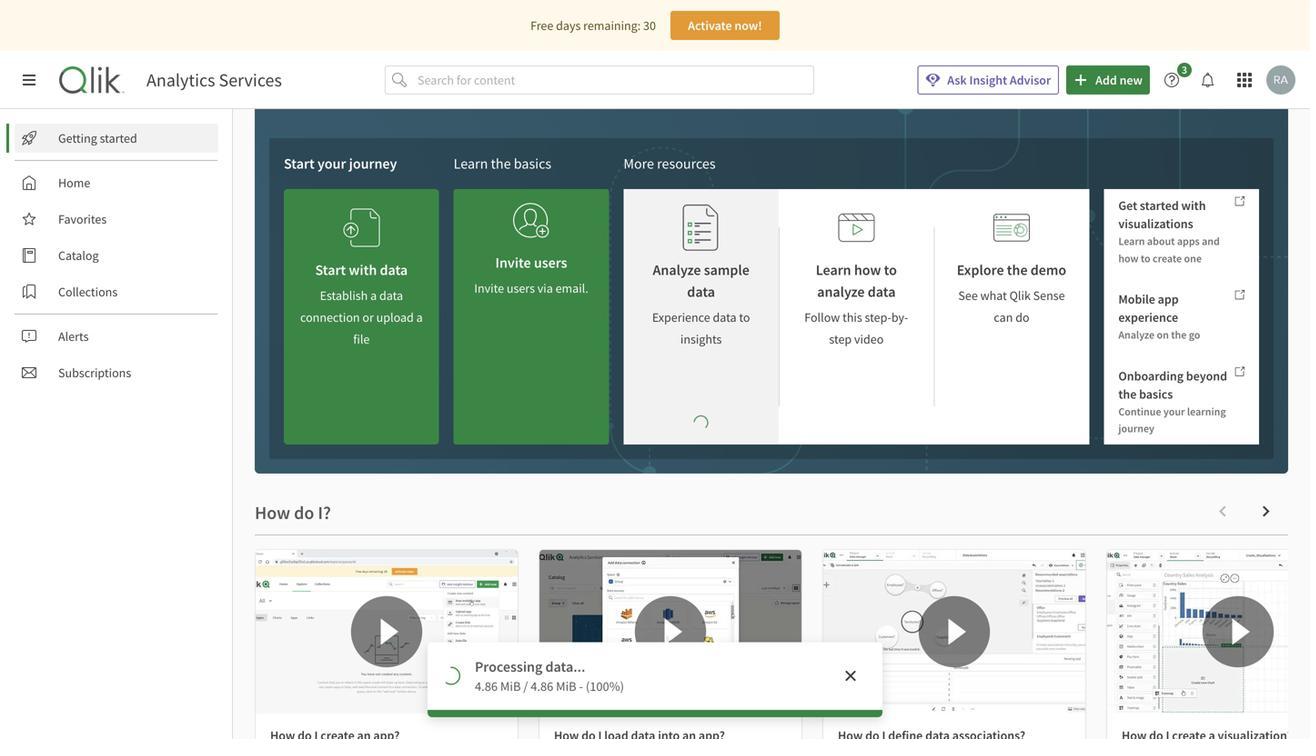 Task type: describe. For each thing, give the bounding box(es) containing it.
how do i load data into an app? image
[[540, 551, 802, 714]]

or
[[363, 309, 374, 326]]

analyze inside analyze sample data experience data to insights
[[653, 261, 701, 279]]

invite users invite users via email.
[[474, 254, 589, 297]]

0 horizontal spatial your
[[318, 155, 346, 173]]

journey inside onboarding beyond the basics continue your learning journey
[[1119, 422, 1155, 436]]

free days remaining: 30
[[531, 17, 656, 34]]

analytics services element
[[147, 69, 282, 91]]

start with data establish a data connection or upload a file
[[300, 261, 423, 348]]

mobile app experience analyze on the go
[[1119, 291, 1201, 342]]

advisor
[[1010, 72, 1051, 88]]

1 horizontal spatial a
[[416, 309, 423, 326]]

learning
[[1188, 405, 1226, 419]]

more
[[624, 155, 654, 173]]

subscriptions link
[[15, 359, 218, 388]]

started for get
[[1140, 197, 1179, 214]]

1 vertical spatial invite
[[474, 280, 504, 297]]

data...
[[546, 658, 586, 677]]

ask
[[948, 72, 967, 88]]

add
[[1096, 72, 1117, 88]]

analyze
[[817, 283, 865, 301]]

step
[[829, 331, 852, 348]]

the inside "mobile app experience analyze on the go"
[[1171, 328, 1187, 342]]

get started with visualizations learn about apps and how to create one
[[1119, 197, 1220, 266]]

getting started
[[58, 130, 137, 147]]

experience
[[652, 309, 710, 326]]

welcome,
[[284, 71, 391, 103]]

add new
[[1096, 72, 1143, 88]]

now!
[[735, 17, 762, 34]]

learn the basics
[[454, 155, 552, 173]]

favorites link
[[15, 205, 218, 234]]

0 vertical spatial invite
[[495, 254, 531, 272]]

to inside the get started with visualizations learn about apps and how to create one
[[1141, 251, 1151, 266]]

connection
[[300, 309, 360, 326]]

days
[[556, 17, 581, 34]]

/
[[524, 679, 528, 695]]

the down anderson.
[[491, 155, 511, 173]]

learn for learn how to analyze data follow this step-by- step video
[[816, 261, 851, 279]]

-
[[579, 679, 583, 695]]

experience
[[1119, 309, 1179, 326]]

onboarding
[[1119, 368, 1184, 384]]

activate now! link
[[671, 11, 780, 40]]

alerts link
[[15, 322, 218, 351]]

with inside start with data establish a data connection or upload a file
[[349, 261, 377, 279]]

ask insight advisor
[[948, 72, 1051, 88]]

how do i define data associations? image
[[824, 551, 1086, 714]]

0 vertical spatial journey
[[349, 155, 397, 173]]

activate
[[688, 17, 732, 34]]

2 mib from the left
[[556, 679, 577, 695]]

explore the demo see what qlik sense can do
[[957, 261, 1067, 326]]

how inside learn how to analyze data follow this step-by- step video
[[854, 261, 881, 279]]

email.
[[556, 280, 589, 297]]

close sidebar menu image
[[22, 73, 36, 87]]

navigation pane element
[[0, 116, 232, 395]]

invite users image
[[513, 197, 550, 245]]

30
[[643, 17, 656, 34]]

sense
[[1034, 288, 1065, 304]]

insights
[[681, 331, 722, 348]]

1 mib from the left
[[500, 679, 521, 695]]

step-
[[865, 309, 892, 326]]

sample
[[704, 261, 750, 279]]

Search for content text field
[[414, 65, 815, 95]]

ruby
[[396, 71, 452, 103]]

onboarding beyond the basics continue your learning journey
[[1119, 368, 1228, 436]]

home link
[[15, 168, 218, 197]]

subscriptions
[[58, 365, 131, 381]]

with inside the get started with visualizations learn about apps and how to create one
[[1182, 197, 1206, 214]]

this
[[843, 309, 862, 326]]

0 vertical spatial users
[[534, 254, 567, 272]]

mobile
[[1119, 291, 1156, 308]]

continue
[[1119, 405, 1162, 419]]

welcome, ruby anderson. main content
[[233, 44, 1310, 740]]

demo
[[1031, 261, 1067, 279]]

start for with
[[315, 261, 346, 279]]

catalog link
[[15, 241, 218, 270]]

start with data image
[[343, 204, 380, 252]]

more resources
[[624, 155, 716, 173]]

collections link
[[15, 278, 218, 307]]

analyze inside "mobile app experience analyze on the go"
[[1119, 328, 1155, 342]]

resources
[[657, 155, 716, 173]]

catalog
[[58, 248, 99, 264]]

to inside learn how to analyze data follow this step-by- step video
[[884, 261, 897, 279]]

can
[[994, 309, 1013, 326]]

3
[[1182, 63, 1188, 77]]



Task type: locate. For each thing, give the bounding box(es) containing it.
1 vertical spatial with
[[349, 261, 377, 279]]

how do i create a visualization? image
[[1108, 551, 1310, 714]]

establish
[[320, 288, 368, 304]]

3 button
[[1158, 63, 1198, 95]]

0 horizontal spatial learn
[[454, 155, 488, 173]]

1 horizontal spatial with
[[1182, 197, 1206, 214]]

one
[[1184, 251, 1202, 266]]

to inside analyze sample data experience data to insights
[[739, 309, 750, 326]]

0 horizontal spatial 4.86
[[475, 679, 498, 695]]

0 vertical spatial learn
[[454, 155, 488, 173]]

activate now!
[[688, 17, 762, 34]]

processing
[[475, 658, 543, 677]]

basics up invite users image at the top left
[[514, 155, 552, 173]]

1 horizontal spatial mib
[[556, 679, 577, 695]]

2 vertical spatial learn
[[816, 261, 851, 279]]

learn how to analyze data image
[[838, 204, 875, 252]]

journey
[[349, 155, 397, 173], [1119, 422, 1155, 436]]

1 horizontal spatial journey
[[1119, 422, 1155, 436]]

welcome, ruby anderson.
[[284, 71, 568, 103]]

mib left -
[[556, 679, 577, 695]]

and
[[1202, 234, 1220, 248]]

learn left about
[[1119, 234, 1145, 248]]

add new button
[[1067, 66, 1150, 95]]

the
[[491, 155, 511, 173], [1007, 261, 1028, 279], [1171, 328, 1187, 342], [1119, 386, 1137, 403]]

1 vertical spatial progress bar
[[440, 666, 462, 688]]

see
[[959, 288, 978, 304]]

0 vertical spatial basics
[[514, 155, 552, 173]]

1 horizontal spatial started
[[1140, 197, 1179, 214]]

progress bar left processing
[[440, 666, 462, 688]]

learn up 'analyze'
[[816, 261, 851, 279]]

analytics services
[[147, 69, 282, 91]]

basics inside onboarding beyond the basics continue your learning journey
[[1139, 386, 1173, 403]]

0 horizontal spatial to
[[739, 309, 750, 326]]

services
[[219, 69, 282, 91]]

0 vertical spatial your
[[318, 155, 346, 173]]

collections
[[58, 284, 118, 300]]

started inside the get started with visualizations learn about apps and how to create one
[[1140, 197, 1179, 214]]

2 horizontal spatial to
[[1141, 251, 1151, 266]]

started inside navigation pane 'element'
[[100, 130, 137, 147]]

journey up start with data "image" at the left top of the page
[[349, 155, 397, 173]]

a up or
[[370, 288, 377, 304]]

how do i load data into an app? element
[[554, 728, 725, 740]]

learn for learn the basics
[[454, 155, 488, 173]]

how left create
[[1119, 251, 1139, 266]]

how do i create a visualization? element
[[1122, 728, 1293, 740]]

1 vertical spatial basics
[[1139, 386, 1173, 403]]

basics down onboarding
[[1139, 386, 1173, 403]]

progress bar up how do i load data into an app? element
[[428, 711, 883, 718]]

1 horizontal spatial basics
[[1139, 386, 1173, 403]]

create
[[1153, 251, 1182, 266]]

analytics
[[147, 69, 215, 91]]

1 vertical spatial started
[[1140, 197, 1179, 214]]

0 vertical spatial progress bar
[[692, 414, 711, 433]]

analyze sample data experience data to insights
[[652, 261, 750, 348]]

favorites
[[58, 211, 107, 228]]

1 horizontal spatial your
[[1164, 405, 1185, 419]]

start inside start with data establish a data connection or upload a file
[[315, 261, 346, 279]]

2 vertical spatial progress bar
[[428, 711, 883, 718]]

users up via
[[534, 254, 567, 272]]

on
[[1157, 328, 1169, 342]]

video
[[855, 331, 884, 348]]

the inside explore the demo see what qlik sense can do
[[1007, 261, 1028, 279]]

analyze down experience at the top
[[1119, 328, 1155, 342]]

0 horizontal spatial start
[[284, 155, 315, 173]]

mib left /
[[500, 679, 521, 695]]

getting
[[58, 130, 97, 147]]

0 horizontal spatial started
[[100, 130, 137, 147]]

insight
[[970, 72, 1008, 88]]

0 horizontal spatial how
[[854, 261, 881, 279]]

via
[[538, 280, 553, 297]]

2 4.86 from the left
[[531, 679, 554, 695]]

analyze
[[653, 261, 701, 279], [1119, 328, 1155, 342]]

remaining:
[[583, 17, 641, 34]]

how do i define data associations? element
[[838, 728, 1026, 740]]

start for your
[[284, 155, 315, 173]]

to
[[1141, 251, 1151, 266], [884, 261, 897, 279], [739, 309, 750, 326]]

your left learning
[[1164, 405, 1185, 419]]

1 vertical spatial journey
[[1119, 422, 1155, 436]]

upload
[[376, 309, 414, 326]]

your
[[318, 155, 346, 173], [1164, 405, 1185, 419]]

processing data... 4.86 mib / 4.86 mib - (100%)
[[475, 658, 624, 695]]

visualizations
[[1119, 216, 1194, 232]]

with up establish
[[349, 261, 377, 279]]

0 horizontal spatial analyze
[[653, 261, 701, 279]]

1 horizontal spatial learn
[[816, 261, 851, 279]]

progress bar
[[692, 414, 711, 433], [440, 666, 462, 688], [428, 711, 883, 718]]

explore the demo image
[[994, 204, 1030, 252]]

1 vertical spatial a
[[416, 309, 423, 326]]

1 horizontal spatial start
[[315, 261, 346, 279]]

anderson.
[[457, 71, 568, 103]]

what
[[981, 288, 1007, 304]]

beyond
[[1187, 368, 1228, 384]]

analyze up experience
[[653, 261, 701, 279]]

a right upload
[[416, 309, 423, 326]]

your up start with data "image" at the left top of the page
[[318, 155, 346, 173]]

started up visualizations
[[1140, 197, 1179, 214]]

your inside onboarding beyond the basics continue your learning journey
[[1164, 405, 1185, 419]]

how up 'analyze'
[[854, 261, 881, 279]]

1 horizontal spatial how
[[1119, 251, 1139, 266]]

how
[[1119, 251, 1139, 266], [854, 261, 881, 279]]

explore
[[957, 261, 1004, 279]]

follow
[[805, 309, 840, 326]]

0 horizontal spatial a
[[370, 288, 377, 304]]

1 vertical spatial users
[[507, 280, 535, 297]]

with up the apps at the top right of page
[[1182, 197, 1206, 214]]

4.86 down processing
[[475, 679, 498, 695]]

getting started link
[[15, 124, 218, 153]]

users left via
[[507, 280, 535, 297]]

(100%)
[[586, 679, 624, 695]]

alerts
[[58, 329, 89, 345]]

learn how to analyze data follow this step-by- step video
[[805, 261, 909, 348]]

progress bar down insights on the top
[[692, 414, 711, 433]]

0 horizontal spatial with
[[349, 261, 377, 279]]

1 vertical spatial your
[[1164, 405, 1185, 419]]

a
[[370, 288, 377, 304], [416, 309, 423, 326]]

learn inside the get started with visualizations learn about apps and how to create one
[[1119, 234, 1145, 248]]

0 vertical spatial a
[[370, 288, 377, 304]]

qlik
[[1010, 288, 1031, 304]]

1 4.86 from the left
[[475, 679, 498, 695]]

invite down invite users image at the top left
[[495, 254, 531, 272]]

0 vertical spatial analyze
[[653, 261, 701, 279]]

get
[[1119, 197, 1138, 214]]

how do i create an app? image
[[256, 551, 518, 714]]

1 horizontal spatial analyze
[[1119, 328, 1155, 342]]

go
[[1189, 328, 1201, 342]]

1 vertical spatial learn
[[1119, 234, 1145, 248]]

start down welcome,
[[284, 155, 315, 173]]

1 horizontal spatial to
[[884, 261, 897, 279]]

the up continue
[[1119, 386, 1137, 403]]

to up by- at the top of the page
[[884, 261, 897, 279]]

how inside the get started with visualizations learn about apps and how to create one
[[1119, 251, 1139, 266]]

start your journey
[[284, 155, 397, 173]]

file
[[353, 331, 370, 348]]

data inside learn how to analyze data follow this step-by- step video
[[868, 283, 896, 301]]

journey down continue
[[1119, 422, 1155, 436]]

the inside onboarding beyond the basics continue your learning journey
[[1119, 386, 1137, 403]]

started for getting
[[100, 130, 137, 147]]

the up qlik
[[1007, 261, 1028, 279]]

learn inside learn how to analyze data follow this step-by- step video
[[816, 261, 851, 279]]

1 horizontal spatial 4.86
[[531, 679, 554, 695]]

app
[[1158, 291, 1179, 308]]

4.86
[[475, 679, 498, 695], [531, 679, 554, 695]]

how do i create an app? element
[[270, 728, 400, 740]]

0 horizontal spatial mib
[[500, 679, 521, 695]]

analyze sample data image
[[683, 204, 720, 252]]

0 vertical spatial started
[[100, 130, 137, 147]]

started right getting
[[100, 130, 137, 147]]

ruby anderson image
[[1267, 66, 1296, 95]]

started
[[100, 130, 137, 147], [1140, 197, 1179, 214]]

do
[[1016, 309, 1030, 326]]

to left create
[[1141, 251, 1151, 266]]

0 horizontal spatial basics
[[514, 155, 552, 173]]

about
[[1147, 234, 1175, 248]]

apps
[[1177, 234, 1200, 248]]

to down sample
[[739, 309, 750, 326]]

the left go
[[1171, 328, 1187, 342]]

invite left via
[[474, 280, 504, 297]]

0 vertical spatial start
[[284, 155, 315, 173]]

new
[[1120, 72, 1143, 88]]

free
[[531, 17, 554, 34]]

1 vertical spatial analyze
[[1119, 328, 1155, 342]]

home
[[58, 175, 90, 191]]

4.86 right /
[[531, 679, 554, 695]]

2 horizontal spatial learn
[[1119, 234, 1145, 248]]

1 vertical spatial start
[[315, 261, 346, 279]]

learn
[[454, 155, 488, 173], [1119, 234, 1145, 248], [816, 261, 851, 279]]

ask insight advisor button
[[918, 66, 1059, 95]]

start up establish
[[315, 261, 346, 279]]

users
[[534, 254, 567, 272], [507, 280, 535, 297]]

by-
[[892, 309, 909, 326]]

basics
[[514, 155, 552, 173], [1139, 386, 1173, 403]]

0 vertical spatial with
[[1182, 197, 1206, 214]]

learn down anderson.
[[454, 155, 488, 173]]

mib
[[500, 679, 521, 695], [556, 679, 577, 695]]

start
[[284, 155, 315, 173], [315, 261, 346, 279]]

0 horizontal spatial journey
[[349, 155, 397, 173]]



Task type: vqa. For each thing, say whether or not it's contained in the screenshot.
Analytics Services element
yes



